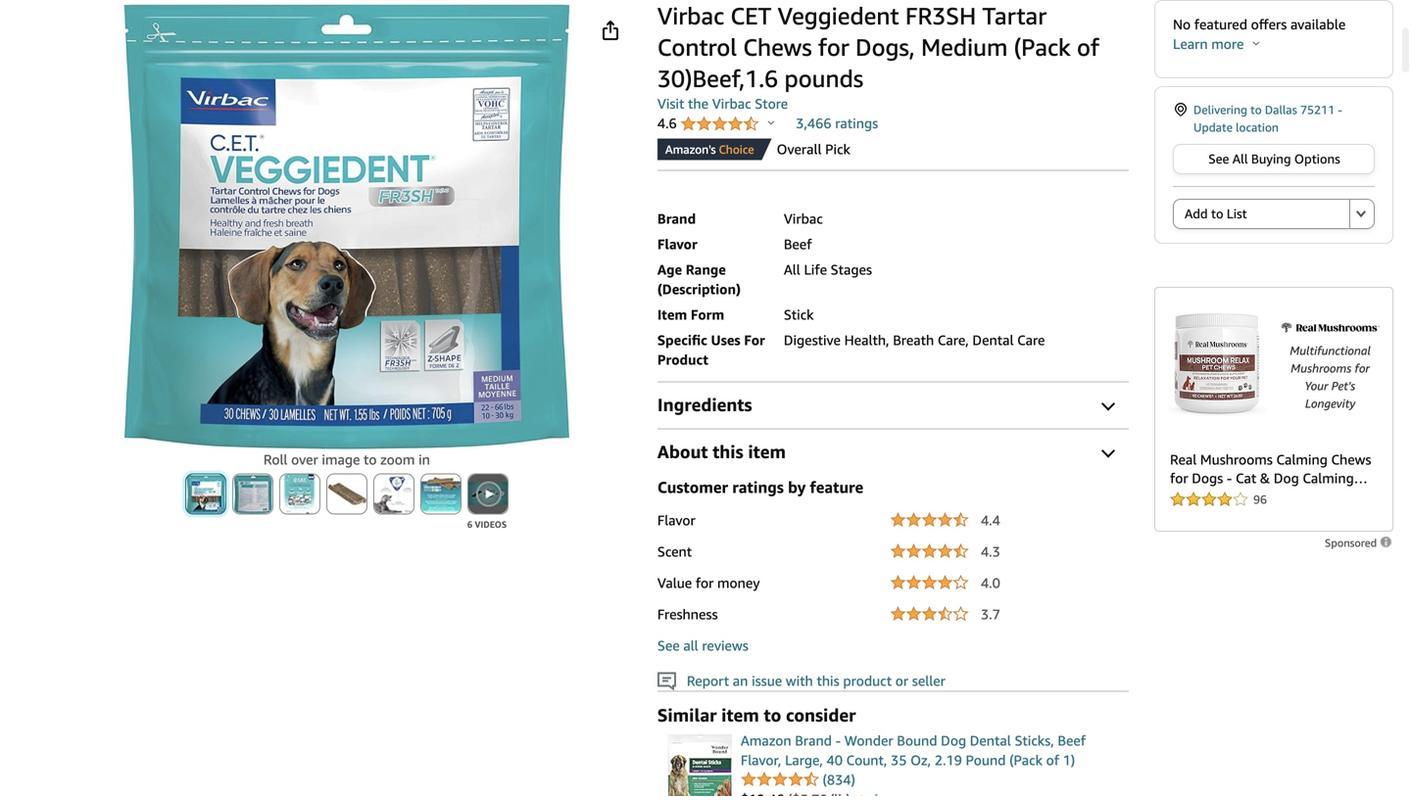 Task type: describe. For each thing, give the bounding box(es) containing it.
customer ratings by feature
[[657, 478, 864, 497]]

see all reviews link
[[657, 638, 748, 654]]

amazon brand - wonder bound dog dental sticks, beef flavor, large, 40 count, 35 oz, 2.19 pound (pack of 1) link
[[741, 733, 1086, 769]]

store
[[755, 96, 788, 112]]

(pack inside the virbac cet veggiedent fr3sh tartar control chews for dogs, medium (pack of 30)beef,1.6 pounds visit the virbac store
[[1014, 33, 1071, 61]]

2 flavor from the top
[[657, 512, 695, 529]]

to left the zoom
[[364, 452, 377, 468]]

roll
[[264, 452, 288, 468]]

ratings for customer
[[732, 478, 784, 497]]

reviews
[[702, 638, 748, 654]]

customer
[[657, 478, 728, 497]]

medium
[[921, 33, 1008, 61]]

of inside the virbac cet veggiedent fr3sh tartar control chews for dogs, medium (pack of 30)beef,1.6 pounds visit the virbac store
[[1077, 33, 1099, 61]]

in
[[419, 452, 430, 468]]

dallas
[[1265, 103, 1297, 117]]

75211
[[1300, 103, 1335, 117]]

section expand image for ingredients
[[1101, 397, 1115, 411]]

1 vertical spatial item
[[721, 705, 759, 726]]

see for see all buying options
[[1209, 151, 1229, 167]]

freshness
[[657, 606, 718, 623]]

3.7
[[981, 606, 1000, 623]]

delivering to dallas 75211 - update location
[[1194, 103, 1343, 134]]

leave feedback on sponsored ad element
[[1325, 537, 1394, 550]]

list
[[1227, 206, 1247, 221]]

to up amazon
[[764, 705, 781, 726]]

learn more
[[1173, 36, 1244, 52]]

0 horizontal spatial beef
[[784, 236, 812, 252]]

bound
[[897, 733, 937, 749]]

control
[[657, 33, 737, 61]]

the
[[688, 96, 709, 112]]

dental inside amazon brand - wonder bound dog dental sticks, beef flavor, large, 40 count, 35 oz, 2.19 pound (pack of 1)
[[970, 733, 1011, 749]]

add to list
[[1185, 206, 1247, 221]]

item form
[[657, 307, 724, 323]]

money
[[717, 575, 760, 591]]

pick
[[825, 141, 851, 157]]

report an issue with this product or seller image
[[657, 673, 676, 691]]

report an issue with this product or seller
[[676, 673, 946, 689]]

2.19
[[935, 752, 962, 769]]

report an issue with this product or seller link
[[657, 673, 946, 691]]

- inside amazon brand - wonder bound dog dental sticks, beef flavor, large, 40 count, 35 oz, 2.19 pound (pack of 1)
[[836, 733, 841, 749]]

oz,
[[910, 752, 931, 769]]

offers
[[1251, 16, 1287, 32]]

ratings for 3,466
[[835, 115, 878, 131]]

of inside amazon brand - wonder bound dog dental sticks, beef flavor, large, 40 count, 35 oz, 2.19 pound (pack of 1)
[[1046, 752, 1059, 769]]

dropdown image
[[1356, 210, 1366, 218]]

available
[[1291, 16, 1346, 32]]

sticks,
[[1015, 733, 1054, 749]]

4.0
[[981, 575, 1000, 591]]

no featured offers available
[[1173, 16, 1346, 32]]

popover image inside the learn more button
[[1253, 41, 1260, 46]]

brand inside amazon brand - wonder bound dog dental sticks, beef flavor, large, 40 count, 35 oz, 2.19 pound (pack of 1)
[[795, 733, 832, 749]]

0 vertical spatial brand
[[657, 210, 696, 227]]

scent
[[657, 544, 692, 560]]

with
[[786, 673, 813, 689]]

care
[[1017, 332, 1045, 348]]

stick
[[784, 307, 814, 323]]

about this item
[[657, 441, 786, 462]]

consider
[[786, 705, 856, 726]]

visit the virbac store link
[[657, 96, 788, 112]]

visit
[[657, 96, 684, 112]]

1 vertical spatial for
[[696, 575, 714, 591]]

- inside delivering to dallas 75211 - update location
[[1338, 103, 1343, 117]]

3,466 ratings
[[796, 115, 878, 131]]

report
[[687, 673, 729, 689]]

virbac cet veggiedent fr3sh tartar control chews for dogs, medium (pack of 30)beef,1.6 pounds visit the virbac store
[[657, 1, 1099, 112]]

beef inside amazon brand - wonder bound dog dental sticks, beef flavor, large, 40 count, 35 oz, 2.19 pound (pack of 1)
[[1058, 733, 1086, 749]]

overall pick
[[777, 141, 851, 157]]

specific
[[657, 332, 707, 348]]

large,
[[785, 752, 823, 769]]

40
[[827, 752, 843, 769]]

seller
[[912, 673, 946, 689]]

this inside "dropdown button"
[[713, 441, 743, 462]]

care,
[[938, 332, 969, 348]]

3,466 ratings link
[[796, 115, 878, 131]]

no
[[1173, 16, 1191, 32]]

about
[[657, 441, 708, 462]]

see all buying options link
[[1174, 145, 1374, 173]]

feature
[[810, 478, 864, 497]]

uses
[[711, 332, 741, 348]]

to inside option
[[1211, 206, 1223, 221]]

choice
[[719, 143, 754, 156]]

value
[[657, 575, 692, 591]]

4.4
[[981, 512, 1000, 529]]

6
[[467, 519, 473, 530]]

add
[[1185, 206, 1208, 221]]

see for see all reviews
[[657, 638, 680, 654]]

breath
[[893, 332, 934, 348]]

1 vertical spatial virbac
[[712, 96, 751, 112]]



Task type: vqa. For each thing, say whether or not it's contained in the screenshot.


Task type: locate. For each thing, give the bounding box(es) containing it.
0 vertical spatial see
[[1209, 151, 1229, 167]]

all left buying in the top right of the page
[[1233, 151, 1248, 167]]

ratings
[[835, 115, 878, 131], [732, 478, 784, 497]]

image
[[322, 452, 360, 468]]

flavor,
[[741, 752, 781, 769]]

(834)
[[823, 772, 855, 788]]

more
[[1211, 36, 1244, 52]]

for inside the virbac cet veggiedent fr3sh tartar control chews for dogs, medium (pack of 30)beef,1.6 pounds visit the virbac store
[[818, 33, 849, 61]]

virbac up 4.6 button
[[712, 96, 751, 112]]

0 vertical spatial this
[[713, 441, 743, 462]]

1 vertical spatial dental
[[970, 733, 1011, 749]]

to left list
[[1211, 206, 1223, 221]]

pounds
[[785, 64, 863, 93]]

0 horizontal spatial of
[[1046, 752, 1059, 769]]

add to list option group
[[1173, 199, 1375, 229]]

ingredients
[[657, 394, 752, 415]]

this right the about
[[713, 441, 743, 462]]

1 horizontal spatial this
[[817, 673, 840, 689]]

value for money
[[657, 575, 760, 591]]

for right value
[[696, 575, 714, 591]]

update
[[1194, 121, 1233, 134]]

of
[[1077, 33, 1099, 61], [1046, 752, 1059, 769]]

1 vertical spatial brand
[[795, 733, 832, 749]]

0 horizontal spatial ratings
[[732, 478, 784, 497]]

virbac up the 'control'
[[657, 1, 724, 30]]

section expand image
[[1101, 397, 1115, 411], [1101, 444, 1115, 458]]

1 horizontal spatial see
[[1209, 151, 1229, 167]]

issue
[[752, 673, 782, 689]]

0 vertical spatial dental
[[973, 332, 1014, 348]]

buying
[[1251, 151, 1291, 167]]

1 vertical spatial -
[[836, 733, 841, 749]]

dog
[[941, 733, 966, 749]]

0 vertical spatial for
[[818, 33, 849, 61]]

learn
[[1173, 36, 1208, 52]]

amazon brand - wonder bound dog dental sticks, beef flavor, large, 40 count, 35 oz, 2.19 pound (pack of 1)
[[741, 733, 1086, 769]]

section expand image for about this item
[[1101, 444, 1115, 458]]

4.3
[[981, 544, 1000, 560]]

0 vertical spatial ratings
[[835, 115, 878, 131]]

0 vertical spatial all
[[1233, 151, 1248, 167]]

product
[[843, 673, 892, 689]]

similar
[[657, 705, 717, 726]]

digestive
[[784, 332, 841, 348]]

see left all
[[657, 638, 680, 654]]

(pack inside amazon brand - wonder bound dog dental sticks, beef flavor, large, 40 count, 35 oz, 2.19 pound (pack of 1)
[[1009, 752, 1043, 769]]

ingredients button
[[657, 393, 1129, 417]]

virbac up life
[[784, 210, 823, 227]]

brand
[[657, 210, 696, 227], [795, 733, 832, 749]]

0 horizontal spatial all
[[784, 261, 800, 278]]

overall
[[777, 141, 822, 157]]

0 vertical spatial popover image
[[1253, 41, 1260, 46]]

1 horizontal spatial for
[[818, 33, 849, 61]]

2 section expand image from the top
[[1101, 444, 1115, 458]]

over
[[291, 452, 318, 468]]

pound
[[966, 752, 1006, 769]]

3,466
[[796, 115, 832, 131]]

1 vertical spatial this
[[817, 673, 840, 689]]

(pack down tartar
[[1014, 33, 1071, 61]]

chews
[[743, 33, 812, 61]]

0 vertical spatial section expand image
[[1101, 397, 1115, 411]]

similar item to consider
[[657, 705, 856, 726]]

dental up pound
[[970, 733, 1011, 749]]

Add to List submit
[[1174, 200, 1349, 228]]

4.6
[[657, 115, 681, 131]]

- up the 40
[[836, 733, 841, 749]]

1 vertical spatial popover image
[[768, 120, 775, 125]]

0 vertical spatial flavor
[[657, 236, 697, 252]]

section expand image inside ingredients dropdown button
[[1101, 397, 1115, 411]]

see
[[1209, 151, 1229, 167], [657, 638, 680, 654]]

flavor
[[657, 236, 697, 252], [657, 512, 695, 529]]

- right 75211
[[1338, 103, 1343, 117]]

by
[[788, 478, 806, 497]]

this right with
[[817, 673, 840, 689]]

options
[[1294, 151, 1340, 167]]

about this item button
[[657, 440, 1129, 464]]

product
[[657, 352, 708, 368]]

1 section expand image from the top
[[1101, 397, 1115, 411]]

digestive health, breath care, dental care
[[784, 332, 1045, 348]]

see down update
[[1209, 151, 1229, 167]]

veggiedent
[[778, 1, 899, 30]]

item inside about this item "dropdown button"
[[748, 441, 786, 462]]

1 vertical spatial see
[[657, 638, 680, 654]]

sponsored
[[1325, 537, 1380, 550]]

all left life
[[784, 261, 800, 278]]

Add to List radio
[[1173, 199, 1349, 229]]

None radio
[[1349, 199, 1375, 229]]

1 horizontal spatial beef
[[1058, 733, 1086, 749]]

item
[[748, 441, 786, 462], [721, 705, 759, 726]]

delivering
[[1194, 103, 1248, 117]]

amazon's choice
[[665, 143, 754, 156]]

0 vertical spatial item
[[748, 441, 786, 462]]

range
[[686, 261, 726, 278]]

form
[[691, 307, 724, 323]]

health,
[[844, 332, 889, 348]]

virbac cet veggiedent fr3sh tartar control chews for dogs, medium (pack of 30)beef,1.6 pounds image
[[124, 4, 570, 450]]

item
[[657, 307, 687, 323]]

0 horizontal spatial for
[[696, 575, 714, 591]]

1 vertical spatial section expand image
[[1101, 444, 1115, 458]]

popover image down store
[[768, 120, 775, 125]]

popover image
[[1253, 41, 1260, 46], [768, 120, 775, 125]]

1 vertical spatial flavor
[[657, 512, 695, 529]]

0 horizontal spatial -
[[836, 733, 841, 749]]

1 horizontal spatial of
[[1077, 33, 1099, 61]]

0 horizontal spatial brand
[[657, 210, 696, 227]]

brand up 'age'
[[657, 210, 696, 227]]

1 horizontal spatial -
[[1338, 103, 1343, 117]]

featured
[[1194, 16, 1247, 32]]

30)beef,1.6
[[657, 64, 778, 93]]

0 vertical spatial -
[[1338, 103, 1343, 117]]

to up location
[[1251, 103, 1262, 117]]

0 horizontal spatial this
[[713, 441, 743, 462]]

1 vertical spatial (pack
[[1009, 752, 1043, 769]]

section expand image inside about this item "dropdown button"
[[1101, 444, 1115, 458]]

0 horizontal spatial popover image
[[768, 120, 775, 125]]

amazon's
[[665, 143, 716, 156]]

1 horizontal spatial ratings
[[835, 115, 878, 131]]

count,
[[846, 752, 887, 769]]

1 horizontal spatial all
[[1233, 151, 1248, 167]]

fr3sh
[[905, 1, 976, 30]]

flavor up scent
[[657, 512, 695, 529]]

ratings left by
[[732, 478, 784, 497]]

2 vertical spatial virbac
[[784, 210, 823, 227]]

for down veggiedent
[[818, 33, 849, 61]]

1 horizontal spatial popover image
[[1253, 41, 1260, 46]]

0 vertical spatial of
[[1077, 33, 1099, 61]]

item down an
[[721, 705, 759, 726]]

item up 'customer ratings by feature'
[[748, 441, 786, 462]]

stages
[[831, 261, 872, 278]]

virbac for virbac cet veggiedent fr3sh tartar control chews for dogs, medium (pack of 30)beef,1.6 pounds visit the virbac store
[[657, 1, 724, 30]]

1 vertical spatial ratings
[[732, 478, 784, 497]]

0 horizontal spatial see
[[657, 638, 680, 654]]

all life stages
[[784, 261, 872, 278]]

0 vertical spatial (pack
[[1014, 33, 1071, 61]]

see all reviews
[[657, 638, 748, 654]]

(834) link
[[823, 772, 855, 788]]

learn more button
[[1173, 36, 1260, 52]]

1 flavor from the top
[[657, 236, 697, 252]]

None submit
[[1350, 200, 1374, 228], [186, 475, 225, 514], [233, 475, 272, 514], [280, 475, 319, 514], [327, 475, 366, 514], [374, 475, 413, 514], [421, 475, 460, 514], [468, 475, 508, 514], [1350, 200, 1374, 228], [186, 475, 225, 514], [233, 475, 272, 514], [280, 475, 319, 514], [327, 475, 366, 514], [374, 475, 413, 514], [421, 475, 460, 514], [468, 475, 508, 514]]

1 horizontal spatial brand
[[795, 733, 832, 749]]

virbac for virbac
[[784, 210, 823, 227]]

location
[[1236, 121, 1279, 134]]

an
[[733, 673, 748, 689]]

0 vertical spatial virbac
[[657, 1, 724, 30]]

brand up large,
[[795, 733, 832, 749]]

age
[[657, 261, 682, 278]]

for
[[744, 332, 765, 348]]

(pack down sticks,
[[1009, 752, 1043, 769]]

roll over image to zoom in
[[264, 452, 430, 468]]

(pack
[[1014, 33, 1071, 61], [1009, 752, 1043, 769]]

popover image inside 4.6 button
[[768, 120, 775, 125]]

1 vertical spatial all
[[784, 261, 800, 278]]

dental left care
[[973, 332, 1014, 348]]

sponsored link
[[1325, 536, 1394, 550]]

to inside delivering to dallas 75211 - update location
[[1251, 103, 1262, 117]]

1 vertical spatial of
[[1046, 752, 1059, 769]]

beef up the 1)
[[1058, 733, 1086, 749]]

ratings up pick
[[835, 115, 878, 131]]

amazon
[[741, 733, 791, 749]]

wonder
[[844, 733, 893, 749]]

0 vertical spatial beef
[[784, 236, 812, 252]]

flavor up 'age'
[[657, 236, 697, 252]]

tartar
[[982, 1, 1047, 30]]

1 vertical spatial beef
[[1058, 733, 1086, 749]]

popover image down no featured offers available
[[1253, 41, 1260, 46]]

age range (description)
[[657, 261, 741, 297]]

beef up life
[[784, 236, 812, 252]]

dogs,
[[856, 33, 915, 61]]

for
[[818, 33, 849, 61], [696, 575, 714, 591]]

videos
[[475, 519, 507, 530]]



